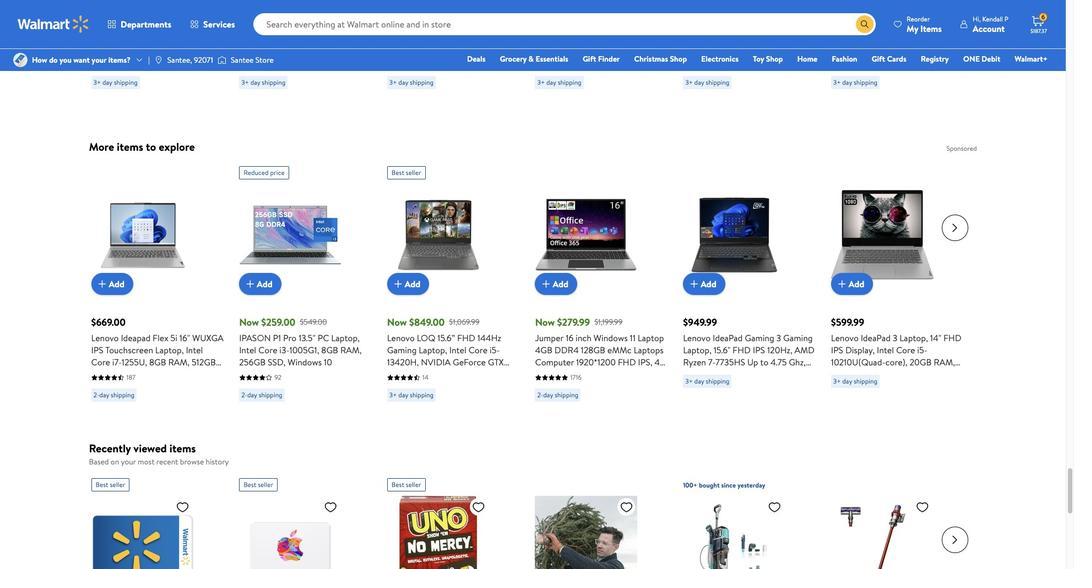 Task type: locate. For each thing, give the bounding box(es) containing it.
$1,493.90
[[239, 3, 280, 16]]

deals link
[[462, 53, 491, 65]]

1 horizontal spatial pro
[[762, 393, 776, 405]]

4050,
[[736, 369, 759, 381]]

1 horizontal spatial 14-
[[724, 43, 736, 56]]

2 horizontal spatial i5-
[[918, 345, 928, 357]]

0 horizontal spatial fhd,
[[123, 19, 143, 31]]

hp inside $538.99 hp 15.6" fhd pc laptop, intel core i5, 8gb ram,16gb hd, 256gb ssd, windows 10, silver, 15-dy1051wm
[[832, 19, 844, 31]]

1 horizontal spatial 4gb
[[535, 345, 553, 357]]

2 grey, from the left
[[433, 381, 454, 393]]

asus
[[387, 19, 409, 31]]

3+ day shipping for hp 14" laptop - 10th gen intel core i7-1065g7 - 1080p 14- dq1055cl notebook pc laptop 12gb memory 512gb ssd
[[538, 78, 582, 87]]

1 horizontal spatial pc
[[612, 43, 624, 56]]

hp inside $677.00 hp 14" laptop - 11th gen intel core i7-1165g7 - 1080p notebook 14-dq2045cl 12gb memory 512gb ssd
[[684, 19, 695, 31]]

geforce inside now $849.00 $1,069.99 lenovo loq 15.6" fhd 144hz gaming laptop, intel core i5- 13420h, nvidia geforce gtx 3050 6gb, 16gb ram, 512gb ssd, storm grey, windows 11, 82xv0094us
[[453, 357, 486, 369]]

add button up $949.99
[[684, 274, 726, 296]]

3 inside $949.99 lenovo ideapad gaming 3 gaming laptop, 15.6" fhd ips 120hz, amd ryzen 7-7735hs up to 4.75 ghz, geforce rtx 4050, 16gb ddr5, 1tb pcie ssd, backlit, wifi 6, usb-c, rj45, win 11 pro
[[777, 333, 782, 345]]

6 $187.37
[[1031, 12, 1048, 35]]

0 horizontal spatial  image
[[154, 56, 163, 64]]

free
[[611, 369, 628, 381]]

12gb right toy
[[774, 43, 794, 56]]

0 horizontal spatial silver,
[[122, 43, 144, 56]]

10,
[[916, 43, 926, 56]]

11
[[183, 43, 188, 56], [630, 333, 636, 345], [147, 369, 153, 381], [755, 393, 760, 405], [899, 393, 905, 405]]

3+ day shipping down store
[[242, 78, 286, 87]]

fhd up the 4050,
[[733, 345, 751, 357]]

1 vertical spatial 4gb
[[535, 345, 553, 357]]

add to favorites list, shark carpetxpert with stain striker, upright carpet, area rug & upholstery cleaner for pets, built-in spot & stain eliminator, deep cleaning & tough stain removal, carpet shampooer, navy, ex200 image
[[768, 501, 782, 515]]

0 horizontal spatial 256gb
[[239, 357, 266, 369]]

display,
[[846, 345, 875, 357]]

laptop inside $677.00 hp 14" laptop - 11th gen intel core i7-1165g7 - 1080p notebook 14-dq2045cl 12gb memory 512gb ssd
[[711, 19, 737, 31]]

lenovo inside $949.99 lenovo ideapad gaming 3 gaming laptop, 15.6" fhd ips 120hz, amd ryzen 7-7735hs up to 4.75 ghz, geforce rtx 4050, 16gb ddr5, 1tb pcie ssd, backlit, wifi 6, usb-c, rj45, win 11 pro
[[684, 333, 711, 345]]

6 add button from the left
[[832, 274, 874, 296]]

laptop left 11th
[[711, 19, 737, 31]]

2 notebook from the left
[[684, 43, 722, 56]]

1 vertical spatial ryzen
[[684, 357, 707, 369]]

shipping down 1716
[[555, 391, 579, 400]]

3+ day shipping down 36
[[686, 78, 730, 87]]

now inside now $849.00 $1,069.99 lenovo loq 15.6" fhd 144hz gaming laptop, intel core i5- 13420h, nvidia geforce gtx 3050 6gb, 16gb ram, 512gb ssd, storm grey, windows 11, 82xv0094us
[[387, 316, 407, 330]]

3+ day shipping down 23
[[538, 78, 582, 87]]

laptop, inside $599.99 lenovo ideapad 3 laptop, 14" fhd ips display, intel core i5- 10210u(quad-core), 20gb ram, 1tb ssd, intel uhd graphics, wi- fi, webcam, hdmi, sd card reader, windows 11 pro, cefesfy usb hub
[[900, 333, 929, 345]]

1 ips from the left
[[91, 345, 104, 357]]

8gb right 1255u,
[[149, 357, 166, 369]]

pcie
[[699, 381, 717, 393]]

lenovo down $949.99
[[684, 333, 711, 345]]

0 horizontal spatial geforce
[[453, 357, 486, 369]]

8gb down search icon
[[864, 31, 881, 43]]

product group containing now $849.00
[[387, 162, 520, 407]]

product group containing $949.99
[[684, 162, 816, 407]]

core left 1716
[[535, 369, 555, 381]]

1 horizontal spatial 2-day shipping
[[242, 391, 283, 400]]

512gb inside $677.00 hp 14" laptop - 11th gen intel core i7-1165g7 - 1080p notebook 14-dq2045cl 12gb memory 512gb ssd
[[718, 56, 742, 68]]

2 add to cart image from the left
[[244, 278, 257, 291]]

1 horizontal spatial grey,
[[433, 381, 454, 393]]

amd up grocery
[[491, 19, 511, 31]]

1080p up finder
[[602, 31, 626, 43]]

home,
[[91, 56, 117, 68], [155, 369, 181, 381]]

1 vertical spatial 10
[[324, 357, 332, 369]]

3+ up reader,
[[834, 377, 841, 387]]

ryzen left 7-
[[684, 357, 707, 369]]

14" inside $677.00 hp 14" laptop - 11th gen intel core i7-1165g7 - 1080p notebook 14-dq2045cl 12gb memory 512gb ssd
[[698, 19, 709, 31]]

1 horizontal spatial 256gb
[[832, 43, 858, 56]]

$1,493.90 lg gram i7-1165g7 iris xe 16gb/1tb 17z90p-k.aab8u1 17'' obsidian black laptop
[[239, 3, 359, 56]]

1 silver, from the left
[[122, 43, 144, 56]]

by4061nr
[[129, 56, 165, 68]]

1 2-day shipping from the left
[[93, 391, 135, 400]]

3+ day shipping down dy1051wm
[[834, 78, 878, 87]]

 image for santee store
[[218, 55, 227, 66]]

shop right toy
[[767, 53, 784, 64]]

home, inside "hp 17.3" fhd, intel core i5- 1135g7, 8gb ram, 512gb ssd, natural silver, windows 11 home, 17-by4061nr"
[[91, 56, 117, 68]]

2 horizontal spatial now
[[535, 316, 555, 330]]

viewed
[[134, 442, 167, 457]]

dyson v10 motorhead cordfree vacuum cleaner | red | refurbished image
[[832, 497, 934, 570]]

grey, right 14
[[433, 381, 454, 393]]

10 left in
[[387, 56, 396, 68]]

$599.99
[[832, 316, 865, 330]]

0 horizontal spatial pc
[[318, 333, 329, 345]]

0 horizontal spatial 1tb
[[684, 381, 696, 393]]

1 horizontal spatial home,
[[155, 369, 181, 381]]

23
[[571, 60, 578, 69]]

items
[[117, 140, 143, 155], [170, 442, 196, 457]]

ips left 120hz,
[[753, 345, 766, 357]]

512gb inside $699.99 hp 14" laptop - 10th gen intel core i7-1065g7 - 1080p 14- dq1055cl notebook pc laptop 12gb memory 512gb ssd
[[591, 56, 616, 68]]

512gb
[[163, 31, 187, 43], [591, 56, 616, 68], [718, 56, 742, 68], [192, 357, 216, 369], [476, 369, 500, 381]]

100+ bought since yesterday
[[684, 481, 766, 491]]

ssd, up 92071 at the left top of page
[[189, 31, 207, 43]]

add to favorites list, basic blue yellow spark walmart gift card image
[[176, 501, 189, 515]]

ideapad
[[713, 333, 743, 345], [861, 333, 891, 345]]

1 memory from the left
[[557, 56, 589, 68]]

4gb left ddr4
[[535, 345, 553, 357]]

3 ips from the left
[[832, 345, 844, 357]]

lenovo for $599.99
[[832, 333, 859, 345]]

0 horizontal spatial 1165g7
[[285, 19, 311, 31]]

i7- up essentials
[[557, 31, 566, 43]]

lenovo ideapad 3 laptop, 14" fhd ips display, intel core i5-10210u(quad-core), 20gb ram, 1tb ssd, intel uhd graphics, wi-fi, webcam, hdmi, sd card reader, windows 11 pro, cefesfy usb hub image
[[832, 184, 934, 287]]

5 add to cart image from the left
[[836, 278, 849, 291]]

3+ day shipping for $599.99
[[834, 377, 878, 387]]

1080p for $677.00
[[748, 31, 771, 43]]

2 now from the left
[[387, 316, 407, 330]]

2- for $669.00
[[93, 391, 99, 400]]

home
[[798, 53, 818, 64], [398, 56, 421, 68]]

0 horizontal spatial home
[[398, 56, 421, 68]]

4.75
[[771, 357, 787, 369]]

0 vertical spatial pro
[[283, 333, 297, 345]]

laptop, inside the now $259.00 $549.00 ipason p1 pro 13.5" pc laptop, intel core i3-1005g1, 8gb ram, 256gb ssd, windows 10
[[331, 333, 360, 345]]

$669.00
[[91, 316, 126, 330]]

1 vertical spatial 256gb
[[239, 357, 266, 369]]

2 gift from the left
[[872, 53, 886, 64]]

3+ down christmas shop link
[[686, 78, 693, 87]]

1 horizontal spatial  image
[[218, 55, 227, 66]]

departments button
[[98, 11, 181, 37]]

3+ day shipping up c,
[[686, 377, 730, 387]]

0 horizontal spatial 15.6"
[[450, 19, 467, 31]]

2 lenovo from the left
[[387, 333, 415, 345]]

1165g7 inside $1,493.90 lg gram i7-1165g7 iris xe 16gb/1tb 17z90p-k.aab8u1 17'' obsidian black laptop
[[285, 19, 311, 31]]

2-day shipping down 92
[[242, 391, 283, 400]]

grocery
[[500, 53, 527, 64]]

ips left display,
[[832, 345, 844, 357]]

1 hp from the left
[[91, 19, 103, 31]]

core inside $538.99 hp 15.6" fhd pc laptop, intel core i5, 8gb ram,16gb hd, 256gb ssd, windows 10, silver, 15-dy1051wm
[[832, 31, 851, 43]]

0 horizontal spatial now
[[239, 316, 259, 330]]

hp inside $699.99 hp 14" laptop - 10th gen intel core i7-1065g7 - 1080p 14- dq1055cl notebook pc laptop 12gb memory 512gb ssd
[[535, 19, 547, 31]]

3 inside $394.69 asus vivobook 15.6" fhd, amd ryzen 3 3250u, 4gb ram, 128g ssd, slate gray, windows 10 home in s mode, f512da- wb31
[[413, 31, 417, 43]]

15.6"
[[450, 19, 467, 31], [846, 19, 863, 31], [714, 345, 731, 357]]

more items to explore
[[89, 140, 195, 155]]

add button for lenovo ideapad gaming 3 gaming laptop, 15.6" fhd ips 120hz, amd ryzen 7-7735hs up to 4.75 ghz, geforce rtx 4050, 16gb ddr5, 1tb pcie ssd, backlit, wifi 6, usb-c, rj45, win 11 pro
[[684, 274, 726, 296]]

browse
[[180, 457, 204, 468]]

ideapad up 7735hs
[[713, 333, 743, 345]]

15.6" inside $394.69 asus vivobook 15.6" fhd, amd ryzen 3 3250u, 4gb ram, 128g ssd, slate gray, windows 10 home in s mode, f512da- wb31
[[450, 19, 467, 31]]

items right more
[[117, 140, 143, 155]]

ram, inside $394.69 asus vivobook 15.6" fhd, amd ryzen 3 3250u, 4gb ram, 128g ssd, slate gray, windows 10 home in s mode, f512da- wb31
[[469, 31, 490, 43]]

product group
[[91, 0, 215, 94], [239, 0, 363, 94], [387, 0, 511, 94], [535, 0, 659, 94], [684, 0, 807, 94], [832, 0, 956, 94], [91, 162, 224, 407], [239, 162, 372, 407], [387, 162, 520, 407], [535, 162, 668, 407], [684, 162, 816, 407], [832, 162, 964, 417], [91, 475, 215, 570], [239, 475, 363, 570], [387, 475, 511, 570], [684, 475, 807, 570]]

win
[[738, 393, 753, 405]]

3+ for $949.99
[[686, 377, 693, 387]]

16gb right 14
[[431, 369, 451, 381]]

3 up the core),
[[893, 333, 898, 345]]

gift cards
[[872, 53, 907, 64]]

uno show 'em no mercy card game for kids, adults & family night, parties and travel image
[[387, 497, 490, 570]]

1716
[[571, 373, 582, 383]]

1 vertical spatial your
[[121, 457, 136, 468]]

1 now from the left
[[239, 316, 259, 330]]

3+ down santee
[[242, 78, 249, 87]]

5 add from the left
[[701, 278, 717, 291]]

gift left cards
[[872, 53, 886, 64]]

2 ssd from the left
[[744, 56, 760, 68]]

12gb inside $699.99 hp 14" laptop - 10th gen intel core i7-1065g7 - 1080p 14- dq1055cl notebook pc laptop 12gb memory 512gb ssd
[[535, 56, 555, 68]]

laptop, inside $538.99 hp 15.6" fhd pc laptop, intel core i5, 8gb ram,16gb hd, 256gb ssd, windows 10, silver, 15-dy1051wm
[[898, 19, 927, 31]]

 image right 92071 at the left top of page
[[218, 55, 227, 66]]

shipping down 22
[[262, 78, 286, 87]]

home left the 15-
[[798, 53, 818, 64]]

ideapad for $599.99
[[861, 333, 891, 345]]

ryzen inside $394.69 asus vivobook 15.6" fhd, amd ryzen 3 3250u, 4gb ram, 128g ssd, slate gray, windows 10 home in s mode, f512da- wb31
[[387, 31, 410, 43]]

ssd, inside $599.99 lenovo ideapad 3 laptop, 14" fhd ips display, intel core i5- 10210u(quad-core), 20gb ram, 1tb ssd, intel uhd graphics, wi- fi, webcam, hdmi, sd card reader, windows 11 pro, cefesfy usb hub
[[847, 369, 865, 381]]

0 horizontal spatial ryzen
[[387, 31, 410, 43]]

- left 11th
[[739, 19, 743, 31]]

toy shop
[[754, 53, 784, 64]]

ram, down departments
[[140, 31, 161, 43]]

laptop right finder
[[626, 43, 652, 56]]

services
[[203, 18, 235, 30]]

$699.99 hp 14" laptop - 10th gen intel core i7-1065g7 - 1080p 14- dq1055cl notebook pc laptop 12gb memory 512gb ssd
[[535, 3, 652, 68]]

0 vertical spatial 256gb
[[832, 43, 858, 56]]

core inside the now $259.00 $549.00 ipason p1 pro 13.5" pc laptop, intel core i3-1005g1, 8gb ram, 256gb ssd, windows 10
[[259, 345, 278, 357]]

deals
[[467, 53, 486, 64]]

14- up christmas
[[628, 31, 639, 43]]

0 horizontal spatial 16gb
[[431, 369, 451, 381]]

hi,
[[973, 14, 981, 23]]

0 horizontal spatial home,
[[91, 56, 117, 68]]

pc down 10th
[[612, 43, 624, 56]]

shipping down 187
[[111, 391, 135, 400]]

4 hp from the left
[[832, 19, 844, 31]]

10 right 1005g1,
[[324, 357, 332, 369]]

bought
[[699, 481, 720, 491]]

0 horizontal spatial gaming
[[387, 345, 417, 357]]

ssd, left 187
[[91, 369, 109, 381]]

2 fhd, from the left
[[469, 19, 489, 31]]

17''
[[348, 31, 359, 43]]

1 shop from the left
[[670, 53, 687, 64]]

best seller for $15 apple gift card (email delivery) image
[[244, 481, 273, 490]]

0 horizontal spatial 10
[[324, 357, 332, 369]]

3+ day shipping down in
[[390, 78, 434, 87]]

1tb left pcie
[[684, 381, 696, 393]]

ips for $669.00
[[91, 345, 104, 357]]

ssd, right pcie
[[719, 381, 737, 393]]

now inside the now $259.00 $549.00 ipason p1 pro 13.5" pc laptop, intel core i3-1005g1, 8gb ram, 256gb ssd, windows 10
[[239, 316, 259, 330]]

windows inside now $849.00 $1,069.99 lenovo loq 15.6" fhd 144hz gaming laptop, intel core i5- 13420h, nvidia geforce gtx 3050 6gb, 16gb ram, 512gb ssd, storm grey, windows 11, 82xv0094us
[[456, 381, 490, 393]]

0 horizontal spatial 3
[[413, 31, 417, 43]]

lenovo inside $669.00 lenovo ideapad flex 5i 16" wuxga ips touchscreen laptop, intel core i7-1255u, 8gb ram, 512gb ssd, windows 11 home, cloud grey, 82r80022us
[[91, 333, 119, 345]]

electronics
[[702, 53, 739, 64]]

fi,
[[832, 381, 841, 393]]

inch
[[576, 333, 592, 345]]

16gb inside $949.99 lenovo ideapad gaming 3 gaming laptop, 15.6" fhd ips 120hz, amd ryzen 7-7735hs up to 4.75 ghz, geforce rtx 4050, 16gb ddr5, 1tb pcie ssd, backlit, wifi 6, usb-c, rj45, win 11 pro
[[761, 369, 780, 381]]

i5- up 11,
[[490, 345, 500, 357]]

product group containing 100+ bought since yesterday
[[684, 475, 807, 570]]

3+ for hp 14" laptop - 10th gen intel core i7-1065g7 - 1080p 14- dq1055cl notebook pc laptop 12gb memory 512gb ssd
[[538, 78, 545, 87]]

14" for $699.99
[[549, 19, 561, 31]]

pro
[[283, 333, 297, 345], [762, 393, 776, 405]]

1 lenovo from the left
[[91, 333, 119, 345]]

2-day shipping down 187
[[93, 391, 135, 400]]

gaming up ghz,
[[784, 333, 813, 345]]

 image
[[13, 53, 28, 67]]

add to cart image
[[540, 278, 553, 291]]

jumper
[[535, 333, 564, 345]]

1 ideapad from the left
[[713, 333, 743, 345]]

0 horizontal spatial ideapad
[[713, 333, 743, 345]]

ryzen inside $949.99 lenovo ideapad gaming 3 gaming laptop, 15.6" fhd ips 120hz, amd ryzen 7-7735hs up to 4.75 ghz, geforce rtx 4050, 16gb ddr5, 1tb pcie ssd, backlit, wifi 6, usb-c, rj45, win 11 pro
[[684, 357, 707, 369]]

ssd, left slate
[[409, 43, 426, 56]]

search icon image
[[861, 20, 870, 29]]

2 horizontal spatial 14"
[[931, 333, 942, 345]]

- up electronics link
[[742, 31, 746, 43]]

now up ipason
[[239, 316, 259, 330]]

3 lenovo from the left
[[684, 333, 711, 345]]

ram, up deals
[[469, 31, 490, 43]]

geforce left gtx
[[453, 357, 486, 369]]

product group containing $599.99
[[832, 162, 964, 417]]

0 horizontal spatial ssd
[[618, 56, 634, 68]]

hi, kendall p account
[[973, 14, 1009, 34]]

0 horizontal spatial 12gb
[[535, 56, 555, 68]]

92
[[275, 373, 282, 383]]

ideapad up 10210u(quad-
[[861, 333, 891, 345]]

256gb
[[832, 43, 858, 56], [239, 357, 266, 369]]

14" inside $699.99 hp 14" laptop - 10th gen intel core i7-1065g7 - 1080p 14- dq1055cl notebook pc laptop 12gb memory 512gb ssd
[[549, 19, 561, 31]]

memory left 36
[[684, 56, 716, 68]]

fhd down $1,069.99
[[458, 333, 476, 345]]

1 gen from the left
[[615, 19, 631, 31]]

20gb
[[910, 357, 932, 369]]

now up jumper
[[535, 316, 555, 330]]

1tb up reader,
[[832, 369, 845, 381]]

ryzen
[[387, 31, 410, 43], [684, 357, 707, 369]]

2 shop from the left
[[767, 53, 784, 64]]

1 horizontal spatial silver,
[[929, 43, 951, 56]]

hp
[[91, 19, 103, 31], [535, 19, 547, 31], [684, 19, 695, 31], [832, 19, 844, 31]]

3+ for asus vivobook 15.6" fhd, amd ryzen 3 3250u, 4gb ram, 128g ssd, slate gray, windows 10 home in s mode, f512da- wb31
[[390, 78, 397, 87]]

fhd,
[[123, 19, 143, 31], [469, 19, 489, 31]]

1 horizontal spatial 16gb
[[761, 369, 780, 381]]

1 16gb from the left
[[431, 369, 451, 381]]

0 vertical spatial ryzen
[[387, 31, 410, 43]]

1 horizontal spatial gift
[[872, 53, 886, 64]]

0 horizontal spatial memory
[[557, 56, 589, 68]]

i3-
[[280, 345, 290, 357]]

2 hp from the left
[[535, 19, 547, 31]]

add
[[109, 278, 125, 291], [257, 278, 273, 291], [405, 278, 421, 291], [553, 278, 569, 291], [701, 278, 717, 291], [849, 278, 865, 291]]

512gb inside $669.00 lenovo ideapad flex 5i 16" wuxga ips touchscreen laptop, intel core i7-1255u, 8gb ram, 512gb ssd, windows 11 home, cloud grey, 82r80022us
[[192, 357, 216, 369]]

2 16gb from the left
[[761, 369, 780, 381]]

1 horizontal spatial 1tb
[[832, 369, 845, 381]]

1 1080p from the left
[[602, 31, 626, 43]]

1 horizontal spatial notebook
[[684, 43, 722, 56]]

2 ideapad from the left
[[861, 333, 891, 345]]

add to cart image for $599.99
[[836, 278, 849, 291]]

0 horizontal spatial 2-
[[93, 391, 99, 400]]

1 horizontal spatial shop
[[767, 53, 784, 64]]

add button up $599.99
[[832, 274, 874, 296]]

1 horizontal spatial memory
[[684, 56, 716, 68]]

geforce inside $949.99 lenovo ideapad gaming 3 gaming laptop, 15.6" fhd ips 120hz, amd ryzen 7-7735hs up to 4.75 ghz, geforce rtx 4050, 16gb ddr5, 1tb pcie ssd, backlit, wifi 6, usb-c, rj45, win 11 pro
[[684, 369, 717, 381]]

ips inside $599.99 lenovo ideapad 3 laptop, 14" fhd ips display, intel core i5- 10210u(quad-core), 20gb ram, 1tb ssd, intel uhd graphics, wi- fi, webcam, hdmi, sd card reader, windows 11 pro, cefesfy usb hub
[[832, 345, 844, 357]]

laptop, inside now $849.00 $1,069.99 lenovo loq 15.6" fhd 144hz gaming laptop, intel core i5- 13420h, nvidia geforce gtx 3050 6gb, 16gb ram, 512gb ssd, storm grey, windows 11, 82xv0094us
[[419, 345, 448, 357]]

1 horizontal spatial 2-
[[242, 391, 247, 400]]

3 now from the left
[[535, 316, 555, 330]]

15.6" inside $538.99 hp 15.6" fhd pc laptop, intel core i5, 8gb ram,16gb hd, 256gb ssd, windows 10, silver, 15-dy1051wm
[[846, 19, 863, 31]]

memory down 1065g7
[[557, 56, 589, 68]]

1 vertical spatial amd
[[795, 345, 815, 357]]

i7- inside $699.99 hp 14" laptop - 10th gen intel core i7-1065g7 - 1080p 14- dq1055cl notebook pc laptop 12gb memory 512gb ssd
[[557, 31, 566, 43]]

windows inside $394.69 asus vivobook 15.6" fhd, amd ryzen 3 3250u, 4gb ram, 128g ssd, slate gray, windows 10 home in s mode, f512da- wb31
[[472, 43, 506, 56]]

1 horizontal spatial 12gb
[[774, 43, 794, 56]]

1 horizontal spatial ssd
[[744, 56, 760, 68]]

ideapad for $949.99
[[713, 333, 743, 345]]

i7- down ideapad
[[112, 357, 122, 369]]

2 gen from the left
[[761, 19, 777, 31]]

1920*1200
[[577, 357, 616, 369]]

ideapad inside $949.99 lenovo ideapad gaming 3 gaming laptop, 15.6" fhd ips 120hz, amd ryzen 7-7735hs up to 4.75 ghz, geforce rtx 4050, 16gb ddr5, 1tb pcie ssd, backlit, wifi 6, usb-c, rj45, win 11 pro
[[713, 333, 743, 345]]

one debit
[[964, 53, 1001, 64]]

15.6" down $538.99 on the right of the page
[[846, 19, 863, 31]]

best for $15 apple gift card (email delivery) image
[[244, 481, 256, 490]]

0 horizontal spatial gift
[[583, 53, 597, 64]]

1 vertical spatial home,
[[155, 369, 181, 381]]

0 vertical spatial 10
[[387, 56, 396, 68]]

geforce up usb-
[[684, 369, 717, 381]]

core up the uhd
[[897, 345, 916, 357]]

$15 apple gift card (email delivery) image
[[239, 497, 342, 570]]

gaming up up
[[745, 333, 775, 345]]

webcam,
[[843, 381, 878, 393]]

4 add from the left
[[553, 278, 569, 291]]

now $259.00 $549.00 ipason p1 pro 13.5" pc laptop, intel core i3-1005g1, 8gb ram, 256gb ssd, windows 10
[[239, 316, 362, 369]]

intel inside $538.99 hp 15.6" fhd pc laptop, intel core i5, 8gb ram,16gb hd, 256gb ssd, windows 10, silver, 15-dy1051wm
[[929, 19, 946, 31]]

1 horizontal spatial now
[[387, 316, 407, 330]]

now for now $259.00
[[239, 316, 259, 330]]

0 vertical spatial your
[[92, 55, 107, 66]]

windows inside $669.00 lenovo ideapad flex 5i 16" wuxga ips touchscreen laptop, intel core i7-1255u, 8gb ram, 512gb ssd, windows 11 home, cloud grey, 82r80022us
[[111, 369, 145, 381]]

your inside recently viewed items based on your most recent browse history
[[121, 457, 136, 468]]

2 horizontal spatial 15.6"
[[846, 19, 863, 31]]

1 grey, from the left
[[91, 381, 112, 393]]

ram,
[[140, 31, 161, 43], [469, 31, 490, 43], [341, 345, 362, 357], [168, 357, 190, 369], [935, 357, 956, 369], [453, 369, 474, 381]]

intel left p1
[[239, 345, 256, 357]]

 image for santee, 92071
[[154, 56, 163, 64]]

1 horizontal spatial i5-
[[490, 345, 500, 357]]

2 add from the left
[[257, 278, 273, 291]]

product group containing $394.69
[[387, 0, 511, 94]]

ips
[[91, 345, 104, 357], [753, 345, 766, 357], [832, 345, 844, 357]]

laptop,
[[898, 19, 927, 31], [331, 333, 360, 345], [900, 333, 929, 345], [155, 345, 184, 357], [419, 345, 448, 357], [684, 345, 712, 357]]

2 horizontal spatial 2-day shipping
[[538, 391, 579, 400]]

2 vertical spatial pc
[[318, 333, 329, 345]]

Walmart Site-Wide search field
[[253, 13, 876, 35]]

16gb inside now $849.00 $1,069.99 lenovo loq 15.6" fhd 144hz gaming laptop, intel core i5- 13420h, nvidia geforce gtx 3050 6gb, 16gb ram, 512gb ssd, storm grey, windows 11, 82xv0094us
[[431, 369, 451, 381]]

grey,
[[91, 381, 112, 393], [433, 381, 454, 393]]

ssd, up 1265 at the right top of the page
[[860, 43, 878, 56]]

1 add button from the left
[[91, 274, 133, 296]]

jumper 16 inch windows 11 laptop 4gb ddr4 128gb emmc laptops computer 1920*1200 fhd ips, 4-core intel celeron, free office 1-yr image
[[535, 184, 638, 287]]

gift for gift cards
[[872, 53, 886, 64]]

1tb inside $949.99 lenovo ideapad gaming 3 gaming laptop, 15.6" fhd ips 120hz, amd ryzen 7-7735hs up to 4.75 ghz, geforce rtx 4050, 16gb ddr5, 1tb pcie ssd, backlit, wifi 6, usb-c, rj45, win 11 pro
[[684, 381, 696, 393]]

2 horizontal spatial 3
[[893, 333, 898, 345]]

2 1080p from the left
[[748, 31, 771, 43]]

3+ for $599.99
[[834, 377, 841, 387]]

2 horizontal spatial 2-
[[538, 391, 544, 400]]

4 add to cart image from the left
[[688, 278, 701, 291]]

lenovo ideapad gaming 3 gaming laptop, 15.6" fhd ips 120hz, amd ryzen 7-7735hs up to 4.75 ghz, geforce rtx 4050, 16gb ddr5, 1tb pcie ssd, backlit, wifi 6, usb-c, rj45, win 11 pro image
[[684, 184, 786, 287]]

1 horizontal spatial 15.6"
[[714, 345, 731, 357]]

intel
[[145, 19, 162, 31], [633, 19, 650, 31], [779, 19, 796, 31], [929, 19, 946, 31], [186, 345, 203, 357], [239, 345, 256, 357], [450, 345, 467, 357], [878, 345, 895, 357], [557, 369, 574, 381], [867, 369, 884, 381]]

ssd, right fi, in the bottom right of the page
[[847, 369, 865, 381]]

0 horizontal spatial your
[[92, 55, 107, 66]]

0 horizontal spatial 4gb
[[449, 31, 467, 43]]

16"
[[180, 333, 190, 345]]

ssd, inside $394.69 asus vivobook 15.6" fhd, amd ryzen 3 3250u, 4gb ram, 128g ssd, slate gray, windows 10 home in s mode, f512da- wb31
[[409, 43, 426, 56]]

1 horizontal spatial to
[[761, 357, 769, 369]]

ips inside $669.00 lenovo ideapad flex 5i 16" wuxga ips touchscreen laptop, intel core i7-1255u, 8gb ram, 512gb ssd, windows 11 home, cloud grey, 82r80022us
[[91, 345, 104, 357]]

3 inside $599.99 lenovo ideapad 3 laptop, 14" fhd ips display, intel core i5- 10210u(quad-core), 20gb ram, 1tb ssd, intel uhd graphics, wi- fi, webcam, hdmi, sd card reader, windows 11 pro, cefesfy usb hub
[[893, 333, 898, 345]]

16gb right up
[[761, 369, 780, 381]]

1 vertical spatial to
[[761, 357, 769, 369]]

3+ day shipping for lg gram i7-1165g7 iris xe 16gb/1tb 17z90p-k.aab8u1 17'' obsidian black laptop
[[242, 78, 286, 87]]

gaming inside now $849.00 $1,069.99 lenovo loq 15.6" fhd 144hz gaming laptop, intel core i5- 13420h, nvidia geforce gtx 3050 6gb, 16gb ram, 512gb ssd, storm grey, windows 11, 82xv0094us
[[387, 345, 417, 357]]

1080p inside $677.00 hp 14" laptop - 11th gen intel core i7-1165g7 - 1080p notebook 14-dq2045cl 12gb memory 512gb ssd
[[748, 31, 771, 43]]

walmart+
[[1016, 53, 1048, 64]]

1 gift from the left
[[583, 53, 597, 64]]

14- inside $699.99 hp 14" laptop - 10th gen intel core i7-1065g7 - 1080p 14- dq1055cl notebook pc laptop 12gb memory 512gb ssd
[[628, 31, 639, 43]]

2 silver, from the left
[[929, 43, 951, 56]]

3+ down 3050
[[390, 391, 397, 400]]

1tb inside $599.99 lenovo ideapad 3 laptop, 14" fhd ips display, intel core i5- 10210u(quad-core), 20gb ram, 1tb ssd, intel uhd graphics, wi- fi, webcam, hdmi, sd card reader, windows 11 pro, cefesfy usb hub
[[832, 369, 845, 381]]

natural
[[91, 43, 120, 56]]

14- inside $677.00 hp 14" laptop - 11th gen intel core i7-1165g7 - 1080p notebook 14-dq2045cl 12gb memory 512gb ssd
[[724, 43, 736, 56]]

christmas tree haul away image
[[535, 497, 638, 570]]

add to cart image
[[96, 278, 109, 291], [244, 278, 257, 291], [392, 278, 405, 291], [688, 278, 701, 291], [836, 278, 849, 291]]

pro right win
[[762, 393, 776, 405]]

4 lenovo from the left
[[832, 333, 859, 345]]

usb-
[[684, 393, 703, 405]]

0 horizontal spatial gen
[[615, 19, 631, 31]]

14" inside $599.99 lenovo ideapad 3 laptop, 14" fhd ips display, intel core i5- 10210u(quad-core), 20gb ram, 1tb ssd, intel uhd graphics, wi- fi, webcam, hdmi, sd card reader, windows 11 pro, cefesfy usb hub
[[931, 333, 942, 345]]

0 vertical spatial 4gb
[[449, 31, 467, 43]]

office
[[630, 369, 655, 381]]

intel inside the now $259.00 $549.00 ipason p1 pro 13.5" pc laptop, intel core i3-1005g1, 8gb ram, 256gb ssd, windows 10
[[239, 345, 256, 357]]

ssd, inside "hp 17.3" fhd, intel core i5- 1135g7, 8gb ram, 512gb ssd, natural silver, windows 11 home, 17-by4061nr"
[[189, 31, 207, 43]]

add button up $669.00
[[91, 274, 133, 296]]

3 hp from the left
[[684, 19, 695, 31]]

1 horizontal spatial ips
[[753, 345, 766, 357]]

gram
[[252, 19, 273, 31]]

1 add from the left
[[109, 278, 125, 291]]

1 horizontal spatial gen
[[761, 19, 777, 31]]

ipason p1 pro 13.5" pc laptop, intel core i3-1005g1, 8gb ram, 256gb ssd, windows 10 image
[[239, 184, 342, 287]]

lenovo inside $599.99 lenovo ideapad 3 laptop, 14" fhd ips display, intel core i5- 10210u(quad-core), 20gb ram, 1tb ssd, intel uhd graphics, wi- fi, webcam, hdmi, sd card reader, windows 11 pro, cefesfy usb hub
[[832, 333, 859, 345]]

2 horizontal spatial pc
[[885, 19, 896, 31]]

your right on
[[121, 457, 136, 468]]

3 2-day shipping from the left
[[538, 391, 579, 400]]

17z90p-
[[277, 31, 308, 43]]

lenovo down $669.00
[[91, 333, 119, 345]]

p
[[1005, 14, 1009, 23]]

1 horizontal spatial amd
[[795, 345, 815, 357]]

1 horizontal spatial home
[[798, 53, 818, 64]]

hp down $699.99
[[535, 19, 547, 31]]

shop for christmas shop
[[670, 53, 687, 64]]

usb
[[832, 405, 848, 417]]

product group containing $669.00
[[91, 162, 224, 407]]

8gb inside $538.99 hp 15.6" fhd pc laptop, intel core i5, 8gb ram,16gb hd, 256gb ssd, windows 10, silver, 15-dy1051wm
[[864, 31, 881, 43]]

core down $677.00
[[684, 31, 703, 43]]

2 horizontal spatial ips
[[832, 345, 844, 357]]

15.6" up rtx
[[714, 345, 731, 357]]

ips for $599.99
[[832, 345, 844, 357]]

0 horizontal spatial shop
[[670, 53, 687, 64]]

1 vertical spatial pro
[[762, 393, 776, 405]]

p1
[[273, 333, 281, 345]]

0 vertical spatial pc
[[885, 19, 896, 31]]

core inside now $279.99 $1,199.99 jumper 16 inch windows 11 laptop 4gb ddr4 128gb emmc laptops computer 1920*1200 fhd ips, 4- core intel celeron, free office 1- yr
[[535, 369, 555, 381]]

0 horizontal spatial ips
[[91, 345, 104, 357]]

core left i3- on the left bottom of the page
[[259, 345, 278, 357]]

reorder
[[907, 14, 931, 23]]

5 add button from the left
[[684, 274, 726, 296]]

silver, right 10,
[[929, 43, 951, 56]]

3+ for lg gram i7-1165g7 iris xe 16gb/1tb 17z90p-k.aab8u1 17'' obsidian black laptop
[[242, 78, 249, 87]]

1 horizontal spatial 10
[[387, 56, 396, 68]]

12gb right &
[[535, 56, 555, 68]]

10 inside the now $259.00 $549.00 ipason p1 pro 13.5" pc laptop, intel core i3-1005g1, 8gb ram, 256gb ssd, windows 10
[[324, 357, 332, 369]]

4gb inside $394.69 asus vivobook 15.6" fhd, amd ryzen 3 3250u, 4gb ram, 128g ssd, slate gray, windows 10 home in s mode, f512da- wb31
[[449, 31, 467, 43]]

shop for toy shop
[[767, 53, 784, 64]]

1 add to cart image from the left
[[96, 278, 109, 291]]

17.3"
[[105, 19, 121, 31]]

1 horizontal spatial geforce
[[684, 369, 717, 381]]

1 2- from the left
[[93, 391, 99, 400]]

product group containing $1,493.90
[[239, 0, 363, 94]]

pc inside $699.99 hp 14" laptop - 10th gen intel core i7-1065g7 - 1080p 14- dq1055cl notebook pc laptop 12gb memory 512gb ssd
[[612, 43, 624, 56]]

1265
[[867, 60, 880, 69]]

0 horizontal spatial 14-
[[628, 31, 639, 43]]

i7- up electronics link
[[705, 31, 714, 43]]

ips down $669.00
[[91, 345, 104, 357]]

8gb inside "hp 17.3" fhd, intel core i5- 1135g7, 8gb ram, 512gb ssd, natural silver, windows 11 home, 17-by4061nr"
[[121, 31, 138, 43]]

hp down $677.00
[[684, 19, 695, 31]]

1 horizontal spatial ideapad
[[861, 333, 891, 345]]

2 ips from the left
[[753, 345, 766, 357]]

ssd, inside $949.99 lenovo ideapad gaming 3 gaming laptop, 15.6" fhd ips 120hz, amd ryzen 7-7735hs up to 4.75 ghz, geforce rtx 4050, 16gb ddr5, 1tb pcie ssd, backlit, wifi 6, usb-c, rj45, win 11 pro
[[719, 381, 737, 393]]

add button for lenovo ideapad flex 5i 16" wuxga ips touchscreen laptop, intel core i7-1255u, 8gb ram, 512gb ssd, windows 11 home, cloud grey, 82r80022us
[[91, 274, 133, 296]]

i5-
[[186, 19, 196, 31], [490, 345, 500, 357], [918, 345, 928, 357]]

windows inside $538.99 hp 15.6" fhd pc laptop, intel core i5, 8gb ram,16gb hd, 256gb ssd, windows 10, silver, 15-dy1051wm
[[880, 43, 914, 56]]

3
[[413, 31, 417, 43], [777, 333, 782, 345], [893, 333, 898, 345]]

fhd, inside "hp 17.3" fhd, intel core i5- 1135g7, 8gb ram, 512gb ssd, natural silver, windows 11 home, 17-by4061nr"
[[123, 19, 143, 31]]

0 horizontal spatial 2-day shipping
[[93, 391, 135, 400]]

pc inside the now $259.00 $549.00 ipason p1 pro 13.5" pc laptop, intel core i3-1005g1, 8gb ram, 256gb ssd, windows 10
[[318, 333, 329, 345]]

256gb inside $538.99 hp 15.6" fhd pc laptop, intel core i5, 8gb ram,16gb hd, 256gb ssd, windows 10, silver, 15-dy1051wm
[[832, 43, 858, 56]]

hp inside "hp 17.3" fhd, intel core i5- 1135g7, 8gb ram, 512gb ssd, natural silver, windows 11 home, 17-by4061nr"
[[91, 19, 103, 31]]

seller for basic blue yellow spark walmart gift card image
[[110, 481, 125, 490]]

add to favorites list, uno show 'em no mercy card game for kids, adults & family night, parties and travel image
[[472, 501, 486, 515]]

gen inside $699.99 hp 14" laptop - 10th gen intel core i7-1065g7 - 1080p 14- dq1055cl notebook pc laptop 12gb memory 512gb ssd
[[615, 19, 631, 31]]

shipping up rj45,
[[706, 377, 730, 387]]

1 horizontal spatial 3
[[777, 333, 782, 345]]

recently
[[89, 442, 131, 457]]

add for lenovo ideapad flex 5i 16" wuxga ips touchscreen laptop, intel core i7-1255u, 8gb ram, 512gb ssd, windows 11 home, cloud grey, 82r80022us
[[109, 278, 125, 291]]

0 horizontal spatial to
[[146, 140, 156, 155]]

0 horizontal spatial i5-
[[186, 19, 196, 31]]

seller inside product group
[[406, 168, 422, 178]]

based
[[89, 457, 109, 468]]

grocery & essentials link
[[495, 53, 574, 65]]

1 horizontal spatial fhd,
[[469, 19, 489, 31]]

2 memory from the left
[[684, 56, 716, 68]]

0 horizontal spatial amd
[[491, 19, 511, 31]]

laptop
[[563, 19, 589, 31], [711, 19, 737, 31], [297, 43, 324, 56], [626, 43, 652, 56], [638, 333, 665, 345]]

14- up 36
[[724, 43, 736, 56]]

to right up
[[761, 357, 769, 369]]

0 horizontal spatial grey,
[[91, 381, 112, 393]]

shipping down 23
[[558, 78, 582, 87]]

3 2- from the left
[[538, 391, 544, 400]]

1 fhd, from the left
[[123, 19, 143, 31]]

add for jumper 16 inch windows 11 laptop 4gb ddr4 128gb emmc laptops computer 1920*1200 fhd ips, 4- core intel celeron, free office 1- yr
[[553, 278, 569, 291]]

1 horizontal spatial 14"
[[698, 19, 709, 31]]

1 horizontal spatial 1080p
[[748, 31, 771, 43]]

product group containing now $279.99
[[535, 162, 668, 407]]

1 ssd from the left
[[618, 56, 634, 68]]

xe
[[327, 19, 336, 31]]

items
[[921, 22, 943, 34]]

ram, right nvidia
[[453, 369, 474, 381]]

fhd left ips,
[[618, 357, 636, 369]]

hp for $538.99
[[832, 19, 844, 31]]

1 notebook from the left
[[572, 43, 610, 56]]

3+ day shipping for hp 14" laptop - 11th gen intel core i7-1165g7 - 1080p notebook 14-dq2045cl 12gb memory 512gb ssd
[[686, 78, 730, 87]]

intel right 5i
[[186, 345, 203, 357]]

i5- inside now $849.00 $1,069.99 lenovo loq 15.6" fhd 144hz gaming laptop, intel core i5- 13420h, nvidia geforce gtx 3050 6gb, 16gb ram, 512gb ssd, storm grey, windows 11, 82xv0094us
[[490, 345, 500, 357]]

6 add from the left
[[849, 278, 865, 291]]

1 horizontal spatial 1165g7
[[714, 31, 740, 43]]

explore
[[159, 140, 195, 155]]

4 add button from the left
[[535, 274, 578, 296]]

 image
[[218, 55, 227, 66], [154, 56, 163, 64]]

0 vertical spatial home,
[[91, 56, 117, 68]]

0 vertical spatial items
[[117, 140, 143, 155]]

fhd inside $599.99 lenovo ideapad 3 laptop, 14" fhd ips display, intel core i5- 10210u(quad-core), 20gb ram, 1tb ssd, intel uhd graphics, wi- fi, webcam, hdmi, sd card reader, windows 11 pro, cefesfy usb hub
[[944, 333, 962, 345]]

i7- right the gram
[[275, 19, 285, 31]]

3 add to cart image from the left
[[392, 278, 405, 291]]

home left in
[[398, 56, 421, 68]]

ssd, inside $538.99 hp 15.6" fhd pc laptop, intel core i5, 8gb ram,16gb hd, 256gb ssd, windows 10, silver, 15-dy1051wm
[[860, 43, 878, 56]]

3+ day shipping for asus vivobook 15.6" fhd, amd ryzen 3 3250u, 4gb ram, 128g ssd, slate gray, windows 10 home in s mode, f512da- wb31
[[390, 78, 434, 87]]



Task type: vqa. For each thing, say whether or not it's contained in the screenshot.
$259.00
yes



Task type: describe. For each thing, give the bounding box(es) containing it.
$849.00
[[410, 316, 445, 330]]

3250u,
[[419, 31, 447, 43]]

add to favorites list, christmas tree haul away image
[[620, 501, 634, 515]]

f512da-
[[465, 56, 498, 68]]

grey, inside now $849.00 $1,069.99 lenovo loq 15.6" fhd 144hz gaming laptop, intel core i5- 13420h, nvidia geforce gtx 3050 6gb, 16gb ram, 512gb ssd, storm grey, windows 11, 82xv0094us
[[433, 381, 454, 393]]

amd inside $949.99 lenovo ideapad gaming 3 gaming laptop, 15.6" fhd ips 120hz, amd ryzen 7-7735hs up to 4.75 ghz, geforce rtx 4050, 16gb ddr5, 1tb pcie ssd, backlit, wifi 6, usb-c, rj45, win 11 pro
[[795, 345, 815, 357]]

seller for $15 apple gift card (email delivery) image
[[258, 481, 273, 490]]

silver, inside "hp 17.3" fhd, intel core i5- 1135g7, 8gb ram, 512gb ssd, natural silver, windows 11 home, 17-by4061nr"
[[122, 43, 144, 56]]

core inside now $849.00 $1,069.99 lenovo loq 15.6" fhd 144hz gaming laptop, intel core i5- 13420h, nvidia geforce gtx 3050 6gb, 16gb ram, 512gb ssd, storm grey, windows 11, 82xv0094us
[[469, 345, 488, 357]]

intel inside "hp 17.3" fhd, intel core i5- 1135g7, 8gb ram, 512gb ssd, natural silver, windows 11 home, 17-by4061nr"
[[145, 19, 162, 31]]

product group containing $699.99
[[535, 0, 659, 94]]

home, inside $669.00 lenovo ideapad flex 5i 16" wuxga ips touchscreen laptop, intel core i7-1255u, 8gb ram, 512gb ssd, windows 11 home, cloud grey, 82r80022us
[[155, 369, 181, 381]]

11 inside now $279.99 $1,199.99 jumper 16 inch windows 11 laptop 4gb ddr4 128gb emmc laptops computer 1920*1200 fhd ips, 4- core intel celeron, free office 1- yr
[[630, 333, 636, 345]]

hub
[[850, 405, 866, 417]]

laptops
[[634, 345, 664, 357]]

add button for jumper 16 inch windows 11 laptop 4gb ddr4 128gb emmc laptops computer 1920*1200 fhd ips, 4- core intel celeron, free office 1- yr
[[535, 274, 578, 296]]

$1,199.99
[[595, 317, 623, 328]]

gtx
[[488, 357, 504, 369]]

debit
[[982, 53, 1001, 64]]

home inside $394.69 asus vivobook 15.6" fhd, amd ryzen 3 3250u, 4gb ram, 128g ssd, slate gray, windows 10 home in s mode, f512da- wb31
[[398, 56, 421, 68]]

shipping down 14
[[410, 391, 434, 400]]

walmart image
[[18, 15, 89, 33]]

home link
[[793, 53, 823, 65]]

now for now $849.00
[[387, 316, 407, 330]]

home inside 'link'
[[798, 53, 818, 64]]

17-
[[119, 56, 129, 68]]

2 2- from the left
[[242, 391, 247, 400]]

pro inside the now $259.00 $549.00 ipason p1 pro 13.5" pc laptop, intel core i3-1005g1, 8gb ram, 256gb ssd, windows 10
[[283, 333, 297, 345]]

i5- inside "hp 17.3" fhd, intel core i5- 1135g7, 8gb ram, 512gb ssd, natural silver, windows 11 home, 17-by4061nr"
[[186, 19, 196, 31]]

$538.99 hp 15.6" fhd pc laptop, intel core i5, 8gb ram,16gb hd, 256gb ssd, windows 10, silver, 15-dy1051wm
[[832, 3, 951, 68]]

lenovo for $949.99
[[684, 333, 711, 345]]

3 add button from the left
[[387, 274, 430, 296]]

2- for now
[[538, 391, 544, 400]]

product group containing $538.99
[[832, 0, 956, 94]]

intel inside $677.00 hp 14" laptop - 11th gen intel core i7-1165g7 - 1080p notebook 14-dq2045cl 12gb memory 512gb ssd
[[779, 19, 796, 31]]

windows inside $599.99 lenovo ideapad 3 laptop, 14" fhd ips display, intel core i5- 10210u(quad-core), 20gb ram, 1tb ssd, intel uhd graphics, wi- fi, webcam, hdmi, sd card reader, windows 11 pro, cefesfy usb hub
[[863, 393, 897, 405]]

how
[[32, 55, 47, 66]]

amd inside $394.69 asus vivobook 15.6" fhd, amd ryzen 3 3250u, 4gb ram, 128g ssd, slate gray, windows 10 home in s mode, f512da- wb31
[[491, 19, 511, 31]]

fashion link
[[827, 53, 863, 65]]

rj45,
[[714, 393, 736, 405]]

black
[[275, 43, 295, 56]]

1 horizontal spatial gaming
[[745, 333, 775, 345]]

fhd inside now $849.00 $1,069.99 lenovo loq 15.6" fhd 144hz gaming laptop, intel core i5- 13420h, nvidia geforce gtx 3050 6gb, 16gb ram, 512gb ssd, storm grey, windows 11, 82xv0094us
[[458, 333, 476, 345]]

13.5"
[[299, 333, 316, 345]]

laptop inside $1,493.90 lg gram i7-1165g7 iris xe 16gb/1tb 17z90p-k.aab8u1 17'' obsidian black laptop
[[297, 43, 324, 56]]

512gb inside now $849.00 $1,069.99 lenovo loq 15.6" fhd 144hz gaming laptop, intel core i5- 13420h, nvidia geforce gtx 3050 6gb, 16gb ram, 512gb ssd, storm grey, windows 11, 82xv0094us
[[476, 369, 500, 381]]

ram, inside $669.00 lenovo ideapad flex 5i 16" wuxga ips touchscreen laptop, intel core i7-1255u, 8gb ram, 512gb ssd, windows 11 home, cloud grey, 82r80022us
[[168, 357, 190, 369]]

laptop down $699.99
[[563, 19, 589, 31]]

hdmi,
[[880, 381, 905, 393]]

finder
[[598, 53, 620, 64]]

ssd, inside now $849.00 $1,069.99 lenovo loq 15.6" fhd 144hz gaming laptop, intel core i5- 13420h, nvidia geforce gtx 3050 6gb, 16gb ram, 512gb ssd, storm grey, windows 11, 82xv0094us
[[387, 381, 405, 393]]

memory inside $677.00 hp 14" laptop - 11th gen intel core i7-1165g7 - 1080p notebook 14-dq2045cl 12gb memory 512gb ssd
[[684, 56, 716, 68]]

wb31
[[387, 68, 408, 80]]

reader,
[[832, 393, 861, 405]]

fashion
[[832, 53, 858, 64]]

3+ down how do you want your items? on the top left of page
[[93, 78, 101, 87]]

on
[[111, 457, 119, 468]]

ram, inside $599.99 lenovo ideapad 3 laptop, 14" fhd ips display, intel core i5- 10210u(quad-core), 20gb ram, 1tb ssd, intel uhd graphics, wi- fi, webcam, hdmi, sd card reader, windows 11 pro, cefesfy usb hub
[[935, 357, 956, 369]]

yesterday
[[738, 481, 766, 491]]

ips inside $949.99 lenovo ideapad gaming 3 gaming laptop, 15.6" fhd ips 120hz, amd ryzen 7-7735hs up to 4.75 ghz, geforce rtx 4050, 16gb ddr5, 1tb pcie ssd, backlit, wifi 6, usb-c, rj45, win 11 pro
[[753, 345, 766, 357]]

ssd, inside the now $259.00 $549.00 ipason p1 pro 13.5" pc laptop, intel core i3-1005g1, 8gb ram, 256gb ssd, windows 10
[[268, 357, 286, 369]]

lenovo inside now $849.00 $1,069.99 lenovo loq 15.6" fhd 144hz gaming laptop, intel core i5- 13420h, nvidia geforce gtx 3050 6gb, 16gb ram, 512gb ssd, storm grey, windows 11, 82xv0094us
[[387, 333, 415, 345]]

hd,
[[925, 31, 941, 43]]

11 inside $949.99 lenovo ideapad gaming 3 gaming laptop, 15.6" fhd ips 120hz, amd ryzen 7-7735hs up to 4.75 ghz, geforce rtx 4050, 16gb ddr5, 1tb pcie ssd, backlit, wifi 6, usb-c, rj45, win 11 pro
[[755, 393, 760, 405]]

lg
[[239, 19, 250, 31]]

uhd
[[886, 369, 905, 381]]

$394.69 asus vivobook 15.6" fhd, amd ryzen 3 3250u, 4gb ram, 128g ssd, slate gray, windows 10 home in s mode, f512da- wb31
[[387, 3, 511, 80]]

$187.37
[[1031, 27, 1048, 35]]

pc inside $538.99 hp 15.6" fhd pc laptop, intel core i5, 8gb ram,16gb hd, 256gb ssd, windows 10, silver, 15-dy1051wm
[[885, 19, 896, 31]]

2 horizontal spatial gaming
[[784, 333, 813, 345]]

christmas shop link
[[630, 53, 692, 65]]

4gb for now
[[535, 345, 553, 357]]

product group containing now $259.00
[[239, 162, 372, 407]]

core inside $669.00 lenovo ideapad flex 5i 16" wuxga ips touchscreen laptop, intel core i7-1255u, 8gb ram, 512gb ssd, windows 11 home, cloud grey, 82r80022us
[[91, 357, 110, 369]]

gen for $677.00
[[761, 19, 777, 31]]

want
[[73, 55, 90, 66]]

registry
[[921, 53, 950, 64]]

electronics link
[[697, 53, 744, 65]]

store
[[256, 55, 274, 66]]

$699.99
[[535, 3, 569, 16]]

best seller for the uno show 'em no mercy card game for kids, adults & family night, parties and travel image
[[392, 481, 422, 490]]

3+ day shipping for hp 15.6" fhd pc laptop, intel core i5, 8gb ram,16gb hd, 256gb ssd, windows 10, silver, 15-dy1051wm
[[834, 78, 878, 87]]

windows inside now $279.99 $1,199.99 jumper 16 inch windows 11 laptop 4gb ddr4 128gb emmc laptops computer 1920*1200 fhd ips, 4- core intel celeron, free office 1- yr
[[594, 333, 628, 345]]

ram, inside the now $259.00 $549.00 ipason p1 pro 13.5" pc laptop, intel core i3-1005g1, 8gb ram, 256gb ssd, windows 10
[[341, 345, 362, 357]]

ideapad
[[121, 333, 151, 345]]

loq
[[417, 333, 436, 345]]

core inside $677.00 hp 14" laptop - 11th gen intel core i7-1165g7 - 1080p notebook 14-dq2045cl 12gb memory 512gb ssd
[[684, 31, 703, 43]]

next slide for recently viewed items list image
[[942, 527, 969, 554]]

shipping down 1265 at the right top of the page
[[854, 78, 878, 87]]

187
[[127, 373, 136, 383]]

3+ for hp 15.6" fhd pc laptop, intel core i5, 8gb ram,16gb hd, 256gb ssd, windows 10, silver, 15-dy1051wm
[[834, 78, 841, 87]]

essentials
[[536, 53, 569, 64]]

10th
[[597, 19, 613, 31]]

add to favorites list, $15 apple gift card (email delivery) image
[[324, 501, 337, 515]]

sponsored
[[947, 144, 978, 153]]

$949.99
[[684, 316, 718, 330]]

santee
[[231, 55, 254, 66]]

1255u,
[[122, 357, 147, 369]]

intel inside $699.99 hp 14" laptop - 10th gen intel core i7-1065g7 - 1080p 14- dq1055cl notebook pc laptop 12gb memory 512gb ssd
[[633, 19, 650, 31]]

best for basic blue yellow spark walmart gift card image
[[96, 481, 108, 490]]

intel inside now $849.00 $1,069.99 lenovo loq 15.6" fhd 144hz gaming laptop, intel core i5- 13420h, nvidia geforce gtx 3050 6gb, 16gb ram, 512gb ssd, storm grey, windows 11, 82xv0094us
[[450, 345, 467, 357]]

100+
[[684, 481, 698, 491]]

shipping down 92
[[259, 391, 283, 400]]

$549.00
[[300, 317, 327, 328]]

windows inside the now $259.00 $549.00 ipason p1 pro 13.5" pc laptop, intel core i3-1005g1, 8gb ram, 256gb ssd, windows 10
[[288, 357, 322, 369]]

12gb inside $677.00 hp 14" laptop - 11th gen intel core i7-1165g7 - 1080p notebook 14-dq2045cl 12gb memory 512gb ssd
[[774, 43, 794, 56]]

one
[[964, 53, 980, 64]]

3+ day shipping down 6gb,
[[390, 391, 434, 400]]

3 add from the left
[[405, 278, 421, 291]]

add to cart image for $949.99
[[688, 278, 701, 291]]

laptop inside now $279.99 $1,199.99 jumper 16 inch windows 11 laptop 4gb ddr4 128gb emmc laptops computer 1920*1200 fhd ips, 4- core intel celeron, free office 1- yr
[[638, 333, 665, 345]]

1080p for $699.99
[[602, 31, 626, 43]]

lenovo for $669.00
[[91, 333, 119, 345]]

laptop, inside $669.00 lenovo ideapad flex 5i 16" wuxga ips touchscreen laptop, intel core i7-1255u, 8gb ram, 512gb ssd, windows 11 home, cloud grey, 82r80022us
[[155, 345, 184, 357]]

core inside $699.99 hp 14" laptop - 10th gen intel core i7-1065g7 - 1080p 14- dq1055cl notebook pc laptop 12gb memory 512gb ssd
[[535, 31, 555, 43]]

2-day shipping for now
[[538, 391, 579, 400]]

$677.00
[[684, 3, 717, 16]]

fhd inside now $279.99 $1,199.99 jumper 16 inch windows 11 laptop 4gb ddr4 128gb emmc laptops computer 1920*1200 fhd ips, 4- core intel celeron, free office 1- yr
[[618, 357, 636, 369]]

lenovo ideapad flex 5i 16" wuxga ips touchscreen laptop, intel core i7-1255u, 8gb ram, 512gb ssd, windows 11 home, cloud grey, 82r80022us image
[[91, 184, 194, 287]]

items inside recently viewed items based on your most recent browse history
[[170, 442, 196, 457]]

i7- inside $677.00 hp 14" laptop - 11th gen intel core i7-1165g7 - 1080p notebook 14-dq2045cl 12gb memory 512gb ssd
[[705, 31, 714, 43]]

lenovo loq 15.6" fhd 144hz gaming laptop, intel core i5-13420h, nvidia geforce gtx 3050 6gb, 16gb ram, 512gb ssd, storm grey, windows 11, 82xv0094us image
[[387, 184, 490, 287]]

11 inside $669.00 lenovo ideapad flex 5i 16" wuxga ips touchscreen laptop, intel core i7-1255u, 8gb ram, 512gb ssd, windows 11 home, cloud grey, 82r80022us
[[147, 369, 153, 381]]

best seller inside product group
[[392, 168, 422, 178]]

computer
[[535, 357, 575, 369]]

- left 10th
[[591, 19, 595, 31]]

add button for lenovo ideapad 3 laptop, 14" fhd ips display, intel core i5- 10210u(quad-core), 20gb ram, 1tb ssd, intel uhd graphics, wi- fi, webcam, hdmi, sd card reader, windows 11 pro, cefesfy usb hub
[[832, 274, 874, 296]]

account
[[973, 22, 1006, 34]]

36
[[719, 60, 726, 69]]

$538.99
[[832, 3, 866, 16]]

windows inside "hp 17.3" fhd, intel core i5- 1135g7, 8gb ram, 512gb ssd, natural silver, windows 11 home, 17-by4061nr"
[[147, 43, 181, 56]]

do
[[49, 55, 58, 66]]

- right 1065g7
[[597, 31, 600, 43]]

fhd, inside $394.69 asus vivobook 15.6" fhd, amd ryzen 3 3250u, 4gb ram, 128g ssd, slate gray, windows 10 home in s mode, f512da- wb31
[[469, 19, 489, 31]]

14
[[423, 373, 429, 383]]

512gb inside "hp 17.3" fhd, intel core i5- 1135g7, 8gb ram, 512gb ssd, natural silver, windows 11 home, 17-by4061nr"
[[163, 31, 187, 43]]

1065g7
[[566, 31, 595, 43]]

10 inside $394.69 asus vivobook 15.6" fhd, amd ryzen 3 3250u, 4gb ram, 128g ssd, slate gray, windows 10 home in s mode, f512da- wb31
[[387, 56, 396, 68]]

best seller for basic blue yellow spark walmart gift card image
[[96, 481, 125, 490]]

ram, inside now $849.00 $1,069.99 lenovo loq 15.6" fhd 144hz gaming laptop, intel core i5- 13420h, nvidia geforce gtx 3050 6gb, 16gb ram, 512gb ssd, storm grey, windows 11, 82xv0094us
[[453, 369, 474, 381]]

16
[[566, 333, 574, 345]]

gift for gift finder
[[583, 53, 597, 64]]

now inside now $279.99 $1,199.99 jumper 16 inch windows 11 laptop 4gb ddr4 128gb emmc laptops computer 1920*1200 fhd ips, 4- core intel celeron, free office 1- yr
[[535, 316, 555, 330]]

1165g7 inside $677.00 hp 14" laptop - 11th gen intel core i7-1165g7 - 1080p notebook 14-dq2045cl 12gb memory 512gb ssd
[[714, 31, 740, 43]]

14" for $677.00
[[698, 19, 709, 31]]

hp for $699.99
[[535, 19, 547, 31]]

ssd, inside $669.00 lenovo ideapad flex 5i 16" wuxga ips touchscreen laptop, intel core i7-1255u, 8gb ram, 512gb ssd, windows 11 home, cloud grey, 82r80022us
[[91, 369, 109, 381]]

11 inside "hp 17.3" fhd, intel core i5- 1135g7, 8gb ram, 512gb ssd, natural silver, windows 11 home, 17-by4061nr"
[[183, 43, 188, 56]]

product group containing $677.00
[[684, 0, 807, 94]]

shipping down in
[[410, 78, 434, 87]]

now $279.99 $1,199.99 jumper 16 inch windows 11 laptop 4gb ddr4 128gb emmc laptops computer 1920*1200 fhd ips, 4- core intel celeron, free office 1- yr
[[535, 316, 665, 393]]

notebook inside $699.99 hp 14" laptop - 10th gen intel core i7-1065g7 - 1080p 14- dq1055cl notebook pc laptop 12gb memory 512gb ssd
[[572, 43, 610, 56]]

i7- inside $1,493.90 lg gram i7-1165g7 iris xe 16gb/1tb 17z90p-k.aab8u1 17'' obsidian black laptop
[[275, 19, 285, 31]]

1005g1,
[[290, 345, 319, 357]]

2-day shipping for $669.00
[[93, 391, 135, 400]]

seller for the uno show 'em no mercy card game for kids, adults & family night, parties and travel image
[[406, 481, 422, 490]]

storm
[[407, 381, 431, 393]]

toy
[[754, 53, 765, 64]]

0 vertical spatial to
[[146, 140, 156, 155]]

notebook inside $677.00 hp 14" laptop - 11th gen intel core i7-1165g7 - 1080p notebook 14-dq2045cl 12gb memory 512gb ssd
[[684, 43, 722, 56]]

gray,
[[450, 43, 470, 56]]

82xv0094us
[[387, 393, 440, 405]]

hp for $677.00
[[684, 19, 695, 31]]

add to favorites list, dyson v10 motorhead cordfree vacuum cleaner | red | refurbished image
[[917, 501, 930, 515]]

intel inside now $279.99 $1,199.99 jumper 16 inch windows 11 laptop 4gb ddr4 128gb emmc laptops computer 1920*1200 fhd ips, 4- core intel celeron, free office 1- yr
[[557, 369, 574, 381]]

$279.99
[[558, 316, 590, 330]]

intel right display,
[[878, 345, 895, 357]]

yr
[[535, 381, 543, 393]]

shark carpetxpert with stain striker, upright carpet, area rug & upholstery cleaner for pets, built-in spot & stain eliminator, deep cleaning & tough stain removal, carpet shampooer, navy, ex200 image
[[684, 497, 786, 570]]

ram, inside "hp 17.3" fhd, intel core i5- 1135g7, 8gb ram, 512gb ssd, natural silver, windows 11 home, 17-by4061nr"
[[140, 31, 161, 43]]

since
[[722, 481, 736, 491]]

3050
[[387, 369, 408, 381]]

gift finder
[[583, 53, 620, 64]]

price
[[270, 168, 285, 178]]

0 horizontal spatial items
[[117, 140, 143, 155]]

fhd inside $538.99 hp 15.6" fhd pc laptop, intel core i5, 8gb ram,16gb hd, 256gb ssd, windows 10, silver, 15-dy1051wm
[[865, 19, 883, 31]]

pro,
[[907, 393, 922, 405]]

gift cards link
[[867, 53, 912, 65]]

11th
[[745, 19, 759, 31]]

iris
[[313, 19, 324, 31]]

k.aab8u1
[[308, 31, 346, 43]]

shipping down 192
[[114, 78, 138, 87]]

256gb inside the now $259.00 $549.00 ipason p1 pro 13.5" pc laptop, intel core i3-1005g1, 8gb ram, 256gb ssd, windows 10
[[239, 357, 266, 369]]

product group containing hp 17.3" fhd, intel core i5- 1135g7, 8gb ram, 512gb ssd, natural silver, windows 11 home, 17-by4061nr
[[91, 0, 215, 94]]

3+ for hp 14" laptop - 11th gen intel core i7-1165g7 - 1080p notebook 14-dq2045cl 12gb memory 512gb ssd
[[686, 78, 693, 87]]

celeron,
[[576, 369, 608, 381]]

3+ day shipping down 17-
[[93, 78, 138, 87]]

16gb/1tb
[[239, 31, 275, 43]]

basic blue yellow spark walmart gift card image
[[91, 497, 194, 570]]

144hz
[[478, 333, 502, 345]]

4-
[[655, 357, 664, 369]]

best for the uno show 'em no mercy card game for kids, adults & family night, parties and travel image
[[392, 481, 405, 490]]

i5- inside $599.99 lenovo ideapad 3 laptop, 14" fhd ips display, intel core i5- 10210u(quad-core), 20gb ram, 1tb ssd, intel uhd graphics, wi- fi, webcam, hdmi, sd card reader, windows 11 pro, cefesfy usb hub
[[918, 345, 928, 357]]

shipping down 36
[[706, 78, 730, 87]]

$394.69
[[387, 3, 422, 16]]

shipping down 10210u(quad-
[[854, 377, 878, 387]]

add for lenovo ideapad 3 laptop, 14" fhd ips display, intel core i5- 10210u(quad-core), 20gb ram, 1tb ssd, intel uhd graphics, wi- fi, webcam, hdmi, sd card reader, windows 11 pro, cefesfy usb hub
[[849, 278, 865, 291]]

3+ day shipping for $949.99
[[686, 377, 730, 387]]

next slide for more items to explore list image
[[942, 215, 969, 242]]

2 add button from the left
[[239, 274, 282, 296]]

services button
[[181, 11, 245, 37]]

grey, inside $669.00 lenovo ideapad flex 5i 16" wuxga ips touchscreen laptop, intel core i7-1255u, 8gb ram, 512gb ssd, windows 11 home, cloud grey, 82r80022us
[[91, 381, 112, 393]]

gen for $699.99
[[615, 19, 631, 31]]

add to cart image for $669.00
[[96, 278, 109, 291]]

2 2-day shipping from the left
[[242, 391, 283, 400]]

intel left the uhd
[[867, 369, 884, 381]]

8gb inside the now $259.00 $549.00 ipason p1 pro 13.5" pc laptop, intel core i3-1005g1, 8gb ram, 256gb ssd, windows 10
[[322, 345, 339, 357]]

cefesfy
[[924, 393, 954, 405]]

Search search field
[[253, 13, 876, 35]]

core),
[[886, 357, 908, 369]]

8gb inside $669.00 lenovo ideapad flex 5i 16" wuxga ips touchscreen laptop, intel core i7-1255u, 8gb ram, 512gb ssd, windows 11 home, cloud grey, 82r80022us
[[149, 357, 166, 369]]

4gb for $394.69
[[449, 31, 467, 43]]

$949.99 lenovo ideapad gaming 3 gaming laptop, 15.6" fhd ips 120hz, amd ryzen 7-7735hs up to 4.75 ghz, geforce rtx 4050, 16gb ddr5, 1tb pcie ssd, backlit, wifi 6, usb-c, rj45, win 11 pro
[[684, 316, 815, 405]]

add for lenovo ideapad gaming 3 gaming laptop, 15.6" fhd ips 120hz, amd ryzen 7-7735hs up to 4.75 ghz, geforce rtx 4050, 16gb ddr5, 1tb pcie ssd, backlit, wifi 6, usb-c, rj45, win 11 pro
[[701, 278, 717, 291]]

santee, 92071
[[167, 55, 213, 66]]

intel inside $669.00 lenovo ideapad flex 5i 16" wuxga ips touchscreen laptop, intel core i7-1255u, 8gb ram, 512gb ssd, windows 11 home, cloud grey, 82r80022us
[[186, 345, 203, 357]]

i7- inside $669.00 lenovo ideapad flex 5i 16" wuxga ips touchscreen laptop, intel core i7-1255u, 8gb ram, 512gb ssd, windows 11 home, cloud grey, 82r80022us
[[112, 357, 122, 369]]



